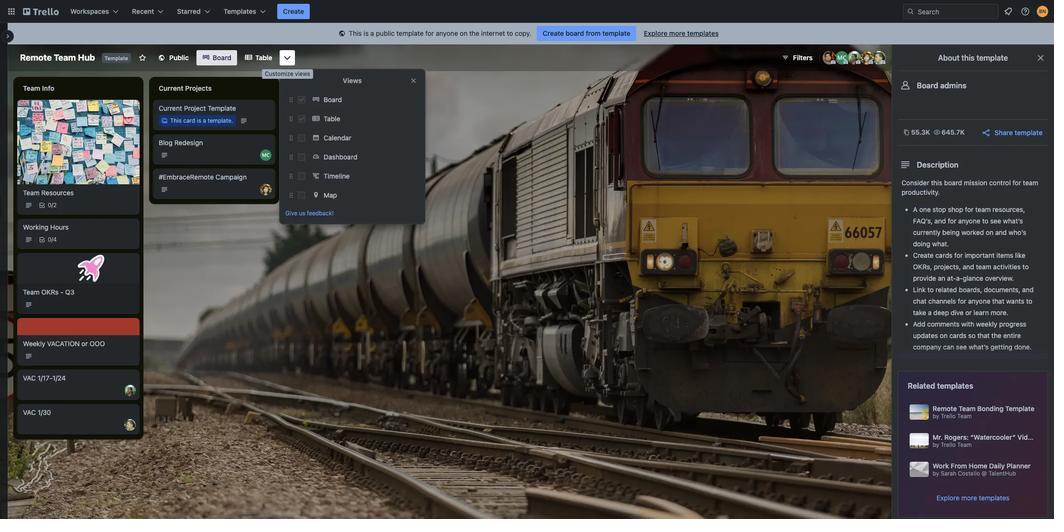 Task type: vqa. For each thing, say whether or not it's contained in the screenshot.
Show menu image at the top right
no



Task type: locate. For each thing, give the bounding box(es) containing it.
campaign down blog redesign "link"
[[216, 173, 247, 181]]

create
[[283, 7, 304, 15], [543, 29, 564, 37], [913, 251, 934, 260]]

0 vertical spatial this
[[349, 29, 362, 37]]

cards down the what.
[[935, 251, 953, 260]]

team left the bonding
[[959, 405, 976, 413]]

faq's,
[[913, 217, 933, 225]]

anyone left internet
[[436, 29, 458, 37]]

share template
[[995, 128, 1043, 136]]

sm image
[[337, 29, 347, 39]]

a down current project template
[[203, 117, 206, 124]]

-
[[60, 288, 63, 296]]

glance
[[963, 274, 983, 283]]

this member is an admin of this workspace. image right samantha pivlot (samanthapivlot) image
[[881, 60, 885, 65]]

2 horizontal spatial template
[[1005, 405, 1034, 413]]

0 horizontal spatial campaign
[[216, 173, 247, 181]]

add
[[913, 320, 925, 328]]

team left resources
[[23, 189, 40, 197]]

more for the leftmost explore more templates link
[[669, 29, 685, 37]]

team inside text field
[[23, 84, 40, 92]]

board left from
[[566, 29, 584, 37]]

campaign inside ebook campaign "link"
[[316, 139, 347, 147]]

team up from
[[957, 442, 972, 449]]

remote inside remote team bonding template by trello team
[[933, 405, 957, 413]]

1 0 from the top
[[48, 202, 51, 209]]

public
[[376, 29, 395, 37]]

and left who's
[[995, 229, 1007, 237]]

1 horizontal spatial this member is an admin of this workspace. image
[[856, 60, 860, 65]]

team inside mr. rogers: "watercooler" video chat  by trello team
[[957, 442, 972, 449]]

0 horizontal spatial this member is an admin of this workspace. image
[[844, 60, 848, 65]]

campaign up dashboard
[[316, 139, 347, 147]]

0 vertical spatial table link
[[239, 50, 278, 65]]

team inside text box
[[54, 53, 76, 63]]

this member is an admin of this workspace. image
[[844, 60, 848, 65], [856, 60, 860, 65]]

explore more templates for the leftmost explore more templates link
[[644, 29, 719, 37]]

1 horizontal spatial board
[[324, 96, 342, 104]]

0 vertical spatial remote
[[20, 53, 52, 63]]

planner
[[1007, 462, 1031, 470]]

priscilla parjet (priscillaparjet) image right andre gorte (andregorte) image
[[848, 51, 861, 65]]

1 vertical spatial vac
[[23, 409, 36, 417]]

resources,
[[993, 206, 1025, 214]]

0 horizontal spatial this
[[931, 179, 942, 187]]

0 left 2 at the left top of page
[[48, 202, 51, 209]]

entire
[[1003, 332, 1021, 340]]

is right card
[[197, 117, 201, 124]]

or inside a one stop shop for team resources, faq's, and for anyone to see what's currently being worked on and who's doing what. create cards for important items like okrs, projects, and team activities to provide an at-a-glance overview. link to related boards, documents, and chat channels for anyone that wants to take a deep dive or learn more. add comments with weekly progress updates on cards so that the entire company can see what's getting done.
[[965, 309, 972, 317]]

0 for hours
[[48, 236, 51, 243]]

0 vertical spatial explore
[[644, 29, 667, 37]]

#embraceremote
[[159, 173, 214, 181]]

boards,
[[959, 286, 982, 294]]

team inside consider this board mission control for team productivity.
[[1023, 179, 1038, 187]]

team left info
[[23, 84, 40, 92]]

0 vertical spatial templates
[[687, 29, 719, 37]]

see right can
[[956, 343, 967, 351]]

1 vertical spatial campaign
[[216, 173, 247, 181]]

anyone up learn on the right of page
[[968, 297, 990, 305]]

0 horizontal spatial is
[[197, 117, 201, 124]]

this member is an admin of this workspace. image for andre gorte (andregorte) image
[[831, 60, 836, 65]]

ebook
[[294, 139, 314, 147]]

template inside "link"
[[208, 104, 236, 112]]

1 by from the top
[[933, 413, 939, 420]]

the up getting
[[991, 332, 1001, 340]]

explore
[[644, 29, 667, 37], [937, 494, 960, 502]]

templates
[[687, 29, 719, 37], [937, 382, 973, 391], [979, 494, 1010, 502]]

andre gorte (andregorte) image
[[396, 115, 407, 127]]

board left admins at top
[[917, 81, 938, 90]]

or left ooo at left bottom
[[81, 340, 88, 348]]

templates button
[[218, 4, 272, 19]]

1 vertical spatial team
[[975, 206, 991, 214]]

/ for hours
[[51, 236, 53, 243]]

star or unstar board image
[[139, 54, 146, 62]]

by up work on the bottom of the page
[[933, 442, 939, 449]]

calendar
[[324, 134, 351, 142]]

work
[[933, 462, 949, 470]]

what's
[[1003, 217, 1023, 225], [969, 343, 989, 351]]

this member is an admin of this workspace. image right marques closter (marquescloster) icon
[[856, 60, 860, 65]]

current for current projects
[[159, 84, 183, 92]]

the left internet
[[469, 29, 479, 37]]

0 vertical spatial on
[[460, 29, 468, 37]]

this member is an admin of this workspace. image right filters
[[831, 60, 836, 65]]

board left mission
[[944, 179, 962, 187]]

current inside "link"
[[159, 104, 182, 112]]

this down description
[[931, 179, 942, 187]]

hours
[[50, 223, 69, 231]]

create right copy.
[[543, 29, 564, 37]]

2 current from the top
[[159, 104, 182, 112]]

2 by from the top
[[933, 442, 939, 449]]

this right sm image
[[349, 29, 362, 37]]

2 vertical spatial templates
[[979, 494, 1010, 502]]

1 horizontal spatial remote
[[933, 405, 957, 413]]

explore more templates
[[644, 29, 719, 37], [937, 494, 1010, 502]]

a
[[913, 206, 918, 214]]

2 trello from the top
[[941, 442, 956, 449]]

on left internet
[[460, 29, 468, 37]]

1 horizontal spatial explore
[[937, 494, 960, 502]]

and up wants
[[1022, 286, 1034, 294]]

the
[[469, 29, 479, 37], [991, 332, 1001, 340]]

by inside "work from home daily planner by sarah costello @ talenthub"
[[933, 470, 939, 478]]

remote up team info
[[20, 53, 52, 63]]

1 horizontal spatial template
[[208, 104, 236, 112]]

create inside button
[[283, 7, 304, 15]]

2 vertical spatial by
[[933, 470, 939, 478]]

1 vertical spatial current
[[159, 104, 182, 112]]

work from home daily planner by sarah costello @ talenthub
[[933, 462, 1031, 478]]

and down "stop"
[[935, 217, 946, 225]]

explore more templates inside explore more templates link
[[644, 29, 719, 37]]

mr. rogers: "watercooler" video chat  by trello team
[[933, 434, 1054, 449]]

0 horizontal spatial table link
[[239, 50, 278, 65]]

campaign inside #embraceremote campaign link
[[216, 173, 247, 181]]

board up launch
[[324, 96, 342, 104]]

1 horizontal spatial create
[[543, 29, 564, 37]]

0 vertical spatial the
[[469, 29, 479, 37]]

link
[[913, 286, 926, 294]]

progress
[[999, 320, 1026, 328]]

timeline link
[[309, 169, 419, 184]]

templates for the bottom explore more templates link
[[979, 494, 1010, 502]]

2 0 from the top
[[48, 236, 51, 243]]

1 / from the top
[[51, 202, 53, 209]]

1 vertical spatial see
[[956, 343, 967, 351]]

vac left the 1/30
[[23, 409, 36, 417]]

2 vac from the top
[[23, 409, 36, 417]]

1 vertical spatial is
[[197, 117, 201, 124]]

1 horizontal spatial this member is an admin of this workspace. image
[[869, 60, 873, 65]]

bonding
[[977, 405, 1004, 413]]

board up current projects text field
[[213, 54, 231, 62]]

1 vertical spatial by
[[933, 442, 939, 449]]

on right worked
[[986, 229, 994, 237]]

trello inside mr. rogers: "watercooler" video chat  by trello team
[[941, 442, 956, 449]]

create up okrs,
[[913, 251, 934, 260]]

0 horizontal spatial what's
[[969, 343, 989, 351]]

current project template
[[159, 104, 236, 112]]

/ for resources
[[51, 202, 53, 209]]

0 vertical spatial explore more templates
[[644, 29, 719, 37]]

/ down team resources
[[51, 202, 53, 209]]

0 vertical spatial board
[[566, 29, 584, 37]]

this inside consider this board mission control for team productivity.
[[931, 179, 942, 187]]

explore more templates link
[[638, 26, 724, 41], [937, 494, 1010, 503]]

2 vertical spatial team
[[976, 263, 991, 271]]

0 vertical spatial current
[[159, 84, 183, 92]]

0 vertical spatial /
[[51, 202, 53, 209]]

by left the sarah at bottom right
[[933, 470, 939, 478]]

team
[[1023, 179, 1038, 187], [975, 206, 991, 214], [976, 263, 991, 271]]

0 vertical spatial campaign
[[316, 139, 347, 147]]

1 vertical spatial board link
[[309, 92, 419, 108]]

1 vertical spatial trello
[[941, 442, 956, 449]]

645.7k
[[942, 128, 965, 136]]

create up customize views icon
[[283, 7, 304, 15]]

1 trello from the top
[[941, 413, 956, 420]]

that right 'so'
[[977, 332, 990, 340]]

anyone up worked
[[958, 217, 980, 225]]

cards left 'so'
[[949, 332, 967, 340]]

that up more.
[[992, 297, 1004, 305]]

template right the bonding
[[1005, 405, 1034, 413]]

0 horizontal spatial templates
[[687, 29, 719, 37]]

vac for vac 1/30
[[23, 409, 36, 417]]

2 / from the top
[[51, 236, 53, 243]]

team right control at the right top of page
[[1023, 179, 1038, 187]]

template.
[[208, 117, 233, 124]]

0 vertical spatial template
[[105, 55, 128, 61]]

1 vertical spatial explore
[[937, 494, 960, 502]]

company
[[913, 343, 941, 351]]

current left projects
[[159, 84, 183, 92]]

template right share
[[1015, 128, 1043, 136]]

remote down the related templates
[[933, 405, 957, 413]]

0 horizontal spatial board
[[213, 54, 231, 62]]

priscilla parjet (priscillaparjet) image down andre gorte (andregorte) icon
[[396, 150, 407, 161]]

1 vertical spatial the
[[991, 332, 1001, 340]]

trello up work on the bottom of the page
[[941, 442, 956, 449]]

dashboard link
[[309, 150, 419, 165]]

this member is an admin of this workspace. image right marques closter (marquescloster) icon
[[869, 60, 873, 65]]

Search field
[[915, 4, 998, 19]]

0 horizontal spatial create
[[283, 7, 304, 15]]

0 vertical spatial table
[[255, 54, 272, 62]]

priscilla parjet (priscillaparjet) image
[[848, 51, 861, 65], [396, 150, 407, 161]]

1 vertical spatial this
[[170, 117, 182, 124]]

1 vertical spatial explore more templates
[[937, 494, 1010, 502]]

this member is an admin of this workspace. image for tom mikelbach (tommikelbach) icon
[[881, 60, 885, 65]]

what.
[[932, 240, 949, 248]]

on
[[460, 29, 468, 37], [986, 229, 994, 237], [940, 332, 948, 340]]

0 vertical spatial more
[[669, 29, 685, 37]]

for right shop
[[965, 206, 974, 214]]

0 horizontal spatial explore more templates
[[644, 29, 719, 37]]

0 horizontal spatial on
[[460, 29, 468, 37]]

1 this member is an admin of this workspace. image from the left
[[831, 60, 836, 65]]

this right about
[[962, 54, 975, 62]]

projects
[[185, 84, 212, 92]]

see down resources,
[[990, 217, 1001, 225]]

table link up calendar link
[[309, 111, 419, 127]]

activities
[[993, 263, 1021, 271]]

table
[[255, 54, 272, 62], [324, 115, 340, 123]]

1 vertical spatial what's
[[969, 343, 989, 351]]

sarah
[[941, 470, 956, 478]]

samantha pivlot (samanthapivlot) image
[[260, 184, 272, 196]]

this member is an admin of this workspace. image
[[831, 60, 836, 65], [869, 60, 873, 65], [881, 60, 885, 65]]

team up worked
[[975, 206, 991, 214]]

0 vertical spatial team
[[1023, 179, 1038, 187]]

on down the comments
[[940, 332, 948, 340]]

board
[[566, 29, 584, 37], [944, 179, 962, 187]]

workspaces button
[[65, 4, 124, 19]]

mission
[[964, 179, 987, 187]]

for up 'being'
[[948, 217, 956, 225]]

3 by from the top
[[933, 470, 939, 478]]

0 vertical spatial board
[[213, 54, 231, 62]]

remote team hub
[[20, 53, 95, 63]]

give us feedback!
[[285, 210, 334, 217]]

is left public
[[364, 29, 369, 37]]

vac 1/17-1/24 link
[[23, 374, 134, 383]]

2 vertical spatial template
[[1005, 405, 1034, 413]]

close popover image
[[410, 77, 417, 85]]

1 current from the top
[[159, 84, 183, 92]]

1 horizontal spatial more
[[961, 494, 977, 502]]

1 vac from the top
[[23, 374, 36, 382]]

board link
[[196, 50, 237, 65], [309, 92, 419, 108]]

1 horizontal spatial board
[[944, 179, 962, 187]]

team left hub
[[54, 53, 76, 63]]

0 vertical spatial see
[[990, 217, 1001, 225]]

trello up rogers:
[[941, 413, 956, 420]]

1 horizontal spatial on
[[940, 332, 948, 340]]

1 horizontal spatial table
[[324, 115, 340, 123]]

customize views image
[[283, 53, 292, 63]]

internet
[[481, 29, 505, 37]]

template right public
[[396, 29, 424, 37]]

3 this member is an admin of this workspace. image from the left
[[881, 60, 885, 65]]

1/30
[[38, 409, 51, 417]]

ooo
[[90, 340, 105, 348]]

team up rogers:
[[957, 413, 972, 420]]

0 horizontal spatial explore more templates link
[[638, 26, 724, 41]]

what's down resources,
[[1003, 217, 1023, 225]]

2 horizontal spatial a
[[928, 309, 932, 317]]

search image
[[907, 8, 915, 15]]

a one stop shop for team resources, faq's, and for anyone to see what's currently being worked on and who's doing what. create cards for important items like okrs, projects, and team activities to provide an at-a-glance overview. link to related boards, documents, and chat channels for anyone that wants to take a deep dive or learn more. add comments with weekly progress updates on cards so that the entire company can see what's getting done.
[[913, 206, 1034, 351]]

calendar link
[[309, 131, 419, 146]]

current left project
[[159, 104, 182, 112]]

okrs,
[[913, 263, 932, 271]]

current inside text field
[[159, 84, 183, 92]]

customize views tooltip
[[262, 69, 313, 79]]

by up the mr.
[[933, 413, 939, 420]]

nordic
[[294, 104, 315, 112]]

the inside a one stop shop for team resources, faq's, and for anyone to see what's currently being worked on and who's doing what. create cards for important items like okrs, projects, and team activities to provide an at-a-glance overview. link to related boards, documents, and chat channels for anyone that wants to take a deep dive or learn more. add comments with weekly progress updates on cards so that the entire company can see what's getting done.
[[991, 332, 1001, 340]]

consider
[[902, 179, 929, 187]]

1 vertical spatial on
[[986, 229, 994, 237]]

board link down views
[[309, 92, 419, 108]]

1 this member is an admin of this workspace. image from the left
[[844, 60, 848, 65]]

this for consider
[[931, 179, 942, 187]]

2 vertical spatial anyone
[[968, 297, 990, 305]]

cards
[[935, 251, 953, 260], [949, 332, 967, 340]]

2 this member is an admin of this workspace. image from the left
[[869, 60, 873, 65]]

team down important
[[976, 263, 991, 271]]

a left public
[[370, 29, 374, 37]]

table down launch
[[324, 115, 340, 123]]

to left copy.
[[507, 29, 513, 37]]

1 horizontal spatial this
[[962, 54, 975, 62]]

board
[[213, 54, 231, 62], [917, 81, 938, 90], [324, 96, 342, 104]]

1 horizontal spatial explore more templates link
[[937, 494, 1010, 503]]

blog
[[159, 139, 173, 147]]

1 vertical spatial table link
[[309, 111, 419, 127]]

ben nelson (bennelson96) image
[[1037, 6, 1048, 17]]

/ down working hours
[[51, 236, 53, 243]]

0 vertical spatial cards
[[935, 251, 953, 260]]

0 vertical spatial create
[[283, 7, 304, 15]]

a right take at bottom
[[928, 309, 932, 317]]

table link up the customize
[[239, 50, 278, 65]]

this member is an admin of this workspace. image right andre gorte (andregorte) image
[[844, 60, 848, 65]]

create for create
[[283, 7, 304, 15]]

2 horizontal spatial this member is an admin of this workspace. image
[[881, 60, 885, 65]]

0 left 4
[[48, 236, 51, 243]]

0 vertical spatial or
[[965, 309, 972, 317]]

board link up current projects text field
[[196, 50, 237, 65]]

tom mikelbach (tommikelbach) image
[[124, 420, 136, 431]]

0 vertical spatial that
[[992, 297, 1004, 305]]

this card is a template.
[[170, 117, 233, 124]]

0 vertical spatial priscilla parjet (priscillaparjet) image
[[848, 51, 861, 65]]

2 vertical spatial create
[[913, 251, 934, 260]]

1 horizontal spatial board link
[[309, 92, 419, 108]]

for right control at the right top of page
[[1013, 179, 1021, 187]]

1 horizontal spatial or
[[965, 309, 972, 317]]

working
[[23, 223, 48, 231]]

template left star or unstar board icon
[[105, 55, 128, 61]]

campaign for ebook campaign
[[316, 139, 347, 147]]

what's down 'so'
[[969, 343, 989, 351]]

0 horizontal spatial or
[[81, 340, 88, 348]]

/
[[51, 202, 53, 209], [51, 236, 53, 243]]

2 this member is an admin of this workspace. image from the left
[[856, 60, 860, 65]]

important
[[965, 251, 995, 260]]

1 horizontal spatial the
[[991, 332, 1001, 340]]

to
[[507, 29, 513, 37], [982, 217, 988, 225], [1023, 263, 1029, 271], [928, 286, 934, 294], [1026, 297, 1032, 305]]

remote
[[20, 53, 52, 63], [933, 405, 957, 413]]

1 vertical spatial create
[[543, 29, 564, 37]]

one
[[919, 206, 931, 214]]

or right dive
[[965, 309, 972, 317]]

starred
[[177, 7, 201, 15]]

this for this is a public template for anyone on the internet to copy.
[[349, 29, 362, 37]]

to right wants
[[1026, 297, 1032, 305]]

vac left "1/17-"
[[23, 374, 36, 382]]

1 vertical spatial this
[[931, 179, 942, 187]]

1/24
[[53, 374, 66, 382]]

1 vertical spatial 0
[[48, 236, 51, 243]]

2 vertical spatial on
[[940, 332, 948, 340]]

0 vertical spatial trello
[[941, 413, 956, 420]]

1 horizontal spatial templates
[[937, 382, 973, 391]]

for right public
[[425, 29, 434, 37]]

remote inside text box
[[20, 53, 52, 63]]

0 horizontal spatial this member is an admin of this workspace. image
[[831, 60, 836, 65]]

0 vertical spatial board link
[[196, 50, 237, 65]]

consider this board mission control for team productivity.
[[902, 179, 1038, 196]]

2 horizontal spatial templates
[[979, 494, 1010, 502]]

team
[[54, 53, 76, 63], [23, 84, 40, 92], [23, 189, 40, 197], [23, 288, 40, 296], [959, 405, 976, 413], [957, 413, 972, 420], [957, 442, 972, 449]]

1 horizontal spatial this
[[349, 29, 362, 37]]

documents,
[[984, 286, 1020, 294]]

by inside mr. rogers: "watercooler" video chat  by trello team
[[933, 442, 939, 449]]

template up template. in the left top of the page
[[208, 104, 236, 112]]

this left card
[[170, 117, 182, 124]]

table up the customize
[[255, 54, 272, 62]]

andre gorte (andregorte) image
[[823, 51, 836, 65]]

about
[[938, 54, 960, 62]]

0 vertical spatial by
[[933, 413, 939, 420]]

0 horizontal spatial a
[[203, 117, 206, 124]]

can
[[943, 343, 954, 351]]

0 horizontal spatial remote
[[20, 53, 52, 63]]



Task type: describe. For each thing, give the bounding box(es) containing it.
tom mikelbach (tommikelbach) image
[[872, 51, 886, 65]]

share
[[995, 128, 1013, 136]]

primary element
[[0, 0, 1054, 23]]

to down like
[[1023, 263, 1029, 271]]

a-
[[956, 274, 963, 283]]

1 vertical spatial explore more templates link
[[937, 494, 1010, 503]]

hub
[[78, 53, 95, 63]]

create inside a one stop shop for team resources, faq's, and for anyone to see what's currently being worked on and who's doing what. create cards for important items like okrs, projects, and team activities to provide an at-a-glance overview. link to related boards, documents, and chat channels for anyone that wants to take a deep dive or learn more. add comments with weekly progress updates on cards so that the entire company can see what's getting done.
[[913, 251, 934, 260]]

vac 1/17-1/24
[[23, 374, 66, 382]]

0 horizontal spatial template
[[105, 55, 128, 61]]

by inside remote team bonding template by trello team
[[933, 413, 939, 420]]

to right the link
[[928, 286, 934, 294]]

done.
[[1014, 343, 1032, 351]]

timeline
[[324, 172, 350, 180]]

more.
[[991, 309, 1008, 317]]

1 vertical spatial anyone
[[958, 217, 980, 225]]

create board from template
[[543, 29, 630, 37]]

chat
[[913, 297, 927, 305]]

templates for the leftmost explore more templates link
[[687, 29, 719, 37]]

about this template
[[938, 54, 1008, 62]]

description
[[917, 161, 959, 169]]

priscilla parjet (priscillaparjet) image
[[124, 385, 136, 397]]

Board name text field
[[15, 50, 100, 65]]

1 horizontal spatial what's
[[1003, 217, 1023, 225]]

current for current project template
[[159, 104, 182, 112]]

template inside button
[[1015, 128, 1043, 136]]

dive
[[951, 309, 964, 317]]

2
[[53, 202, 57, 209]]

overview.
[[985, 274, 1014, 283]]

talenthub
[[989, 470, 1016, 478]]

customize views
[[265, 70, 310, 77]]

nordic launch link
[[294, 104, 405, 113]]

create board from template link
[[537, 26, 636, 41]]

team left okrs
[[23, 288, 40, 296]]

weekly vacation or ooo
[[23, 340, 105, 348]]

public button
[[152, 50, 194, 65]]

vac 1/30 link
[[23, 408, 134, 418]]

1 vertical spatial priscilla parjet (priscillaparjet) image
[[396, 150, 407, 161]]

control
[[989, 179, 1011, 187]]

working hours
[[23, 223, 69, 231]]

1 vertical spatial or
[[81, 340, 88, 348]]

0 notifications image
[[1002, 6, 1014, 17]]

feedback!
[[307, 210, 334, 217]]

explore for the bottom explore more templates link
[[937, 494, 960, 502]]

provide
[[913, 274, 936, 283]]

share template button
[[981, 128, 1043, 138]]

related templates
[[908, 382, 973, 391]]

worked
[[961, 229, 984, 237]]

this member is an admin of this workspace. image for samantha pivlot (samanthapivlot) image
[[869, 60, 873, 65]]

from
[[586, 29, 601, 37]]

Current Projects text field
[[153, 81, 275, 96]]

for up projects, on the right bottom of the page
[[954, 251, 963, 260]]

2 vertical spatial board
[[324, 96, 342, 104]]

samantha pivlot (samanthapivlot) image
[[860, 51, 873, 65]]

@
[[982, 470, 987, 478]]

and up glance
[[963, 263, 974, 271]]

filters button
[[779, 50, 816, 65]]

copy.
[[515, 29, 531, 37]]

template inside remote team bonding template by trello team
[[1005, 405, 1034, 413]]

recent
[[132, 7, 154, 15]]

so
[[968, 332, 976, 340]]

vac 1/30
[[23, 409, 51, 417]]

1 horizontal spatial a
[[370, 29, 374, 37]]

a inside a one stop shop for team resources, faq's, and for anyone to see what's currently being worked on and who's doing what. create cards for important items like okrs, projects, and team activities to provide an at-a-glance overview. link to related boards, documents, and chat channels for anyone that wants to take a deep dive or learn more. add comments with weekly progress updates on cards so that the entire company can see what's getting done.
[[928, 309, 932, 317]]

by for mr.
[[933, 442, 939, 449]]

back to home image
[[23, 4, 59, 19]]

vac for vac 1/17-1/24
[[23, 374, 36, 382]]

1 vertical spatial templates
[[937, 382, 973, 391]]

map link
[[309, 188, 419, 203]]

give us feedback! link
[[285, 209, 419, 218]]

2 horizontal spatial board
[[917, 81, 938, 90]]

1 vertical spatial a
[[203, 117, 206, 124]]

explore more templates for the bottom explore more templates link
[[937, 494, 1010, 502]]

0 / 2
[[48, 202, 57, 209]]

1 horizontal spatial is
[[364, 29, 369, 37]]

rocketship image
[[75, 253, 107, 284]]

working hours link
[[23, 223, 134, 232]]

being
[[942, 229, 960, 237]]

4
[[53, 236, 57, 243]]

nordic launch
[[294, 104, 339, 112]]

create button
[[277, 4, 310, 19]]

this is a public template for anyone on the internet to copy.
[[349, 29, 531, 37]]

table for table link to the bottom
[[324, 115, 340, 123]]

0 vertical spatial anyone
[[436, 29, 458, 37]]

0 horizontal spatial the
[[469, 29, 479, 37]]

customize
[[265, 70, 293, 77]]

for up dive
[[958, 297, 966, 305]]

0 for resources
[[48, 202, 51, 209]]

views
[[343, 76, 362, 85]]

chat
[[1037, 434, 1052, 442]]

for inside consider this board mission control for team productivity.
[[1013, 179, 1021, 187]]

marques closter (marquescloster) image
[[260, 150, 272, 161]]

template right about
[[977, 54, 1008, 62]]

project
[[184, 104, 206, 112]]

dashboard
[[324, 153, 357, 161]]

marques closter (marquescloster) image
[[835, 51, 849, 65]]

starred button
[[171, 4, 216, 19]]

template right from
[[602, 29, 630, 37]]

comments
[[927, 320, 960, 328]]

views
[[295, 70, 310, 77]]

workspaces
[[70, 7, 109, 15]]

shop
[[948, 206, 963, 214]]

by for work
[[933, 470, 939, 478]]

explore for the leftmost explore more templates link
[[644, 29, 667, 37]]

video
[[1018, 434, 1036, 442]]

admins
[[940, 81, 967, 90]]

0 horizontal spatial board
[[566, 29, 584, 37]]

1 horizontal spatial see
[[990, 217, 1001, 225]]

"watercooler"
[[970, 434, 1016, 442]]

1 vertical spatial cards
[[949, 332, 967, 340]]

with
[[961, 320, 974, 328]]

2 horizontal spatial on
[[986, 229, 994, 237]]

an
[[938, 274, 945, 283]]

0 horizontal spatial that
[[977, 332, 990, 340]]

remote for remote team hub
[[20, 53, 52, 63]]

productivity.
[[902, 188, 940, 196]]

campaign for #embraceremote campaign
[[216, 173, 247, 181]]

stop
[[933, 206, 946, 214]]

0 / 4
[[48, 236, 57, 243]]

this for this card is a template.
[[170, 117, 182, 124]]

this for about
[[962, 54, 975, 62]]

templates
[[224, 7, 256, 15]]

remote for remote team bonding template by trello team
[[933, 405, 957, 413]]

trello inside remote team bonding template by trello team
[[941, 413, 956, 420]]

home
[[969, 462, 987, 470]]

0 horizontal spatial board link
[[196, 50, 237, 65]]

team info
[[23, 84, 54, 92]]

remote team bonding template by trello team
[[933, 405, 1034, 420]]

give
[[285, 210, 297, 217]]

table for the left table link
[[255, 54, 272, 62]]

create for create board from template
[[543, 29, 564, 37]]

channels
[[928, 297, 956, 305]]

team okrs - q3
[[23, 288, 74, 296]]

open information menu image
[[1021, 7, 1030, 16]]

1 horizontal spatial that
[[992, 297, 1004, 305]]

Team Info text field
[[17, 81, 140, 96]]

to up worked
[[982, 217, 988, 225]]

board inside consider this board mission control for team productivity.
[[944, 179, 962, 187]]

items
[[996, 251, 1013, 260]]

map
[[324, 191, 337, 199]]

getting
[[991, 343, 1012, 351]]

learn
[[974, 309, 989, 317]]

more for the bottom explore more templates link
[[961, 494, 977, 502]]

weekly vacation or ooo link
[[23, 339, 134, 349]]

from
[[951, 462, 967, 470]]

resources
[[41, 189, 74, 197]]



